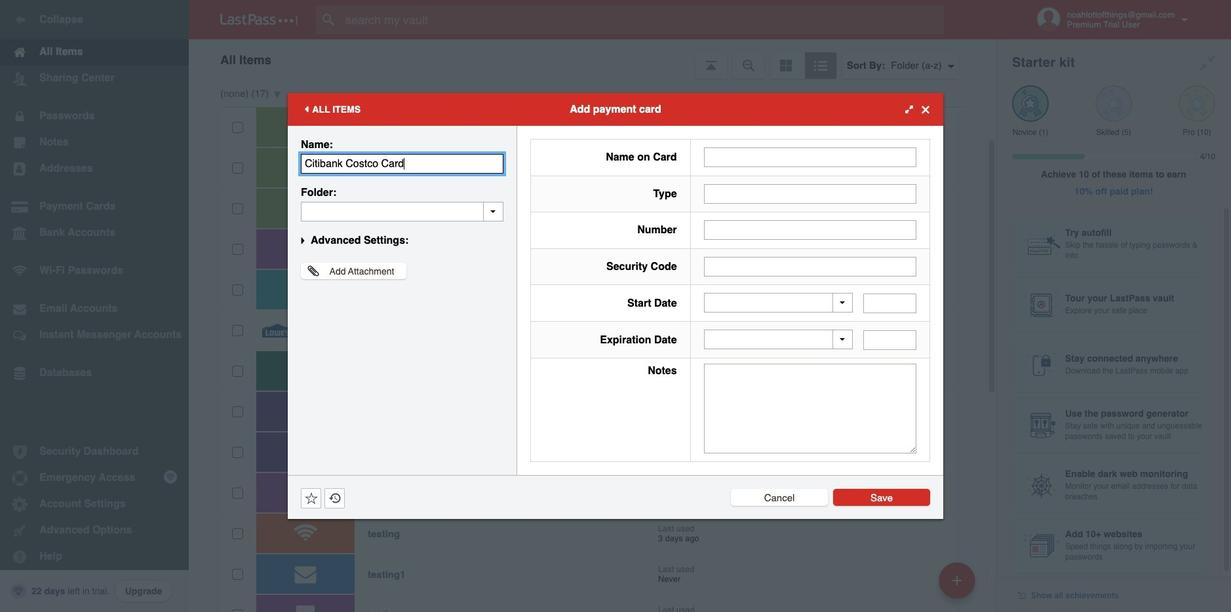 Task type: vqa. For each thing, say whether or not it's contained in the screenshot.
caret right image on the left top
no



Task type: describe. For each thing, give the bounding box(es) containing it.
search my vault text field
[[316, 5, 970, 34]]

vault options navigation
[[189, 39, 997, 79]]

main navigation navigation
[[0, 0, 189, 612]]

Search search field
[[316, 5, 970, 34]]

new item navigation
[[934, 559, 984, 612]]



Task type: locate. For each thing, give the bounding box(es) containing it.
None text field
[[301, 202, 504, 222], [704, 220, 917, 240], [704, 257, 917, 277], [863, 294, 917, 313], [863, 330, 917, 350], [301, 202, 504, 222], [704, 220, 917, 240], [704, 257, 917, 277], [863, 294, 917, 313], [863, 330, 917, 350]]

None text field
[[704, 148, 917, 167], [301, 154, 504, 174], [704, 184, 917, 204], [704, 364, 917, 454], [704, 148, 917, 167], [301, 154, 504, 174], [704, 184, 917, 204], [704, 364, 917, 454]]

lastpass image
[[220, 14, 298, 26]]

dialog
[[288, 93, 944, 519]]

new item image
[[953, 576, 962, 585]]



